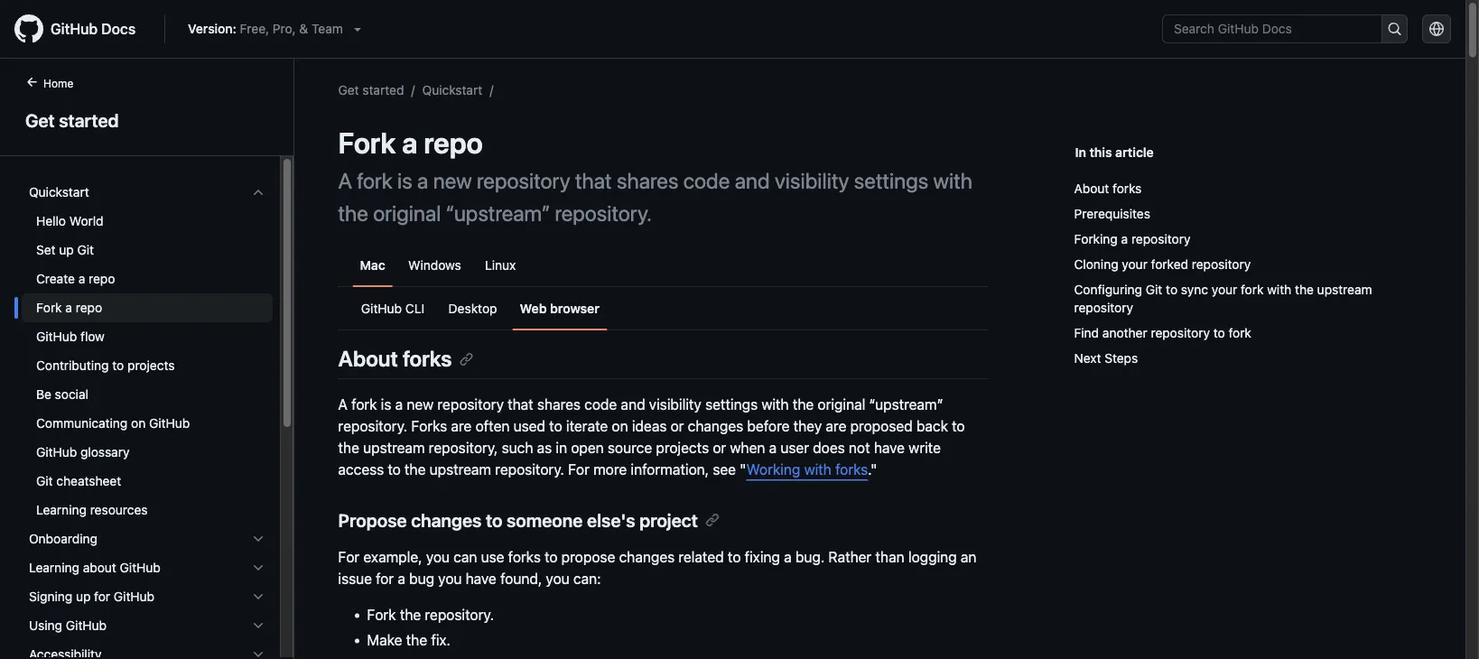 Task type: locate. For each thing, give the bounding box(es) containing it.
github left docs
[[51, 20, 98, 37]]

shares inside a fork is a new repository that shares code and visibility settings with the original "upstream" repository. forks are often used to iterate on ideas or changes before they are proposed back to the upstream repository, such as in open source projects or when a user does not have write access to the upstream repository.  for more information, see "
[[538, 396, 581, 414]]

3 sc 9kayk9 0 image from the top
[[251, 619, 266, 633]]

is up access
[[381, 396, 392, 414]]

are up 'does'
[[826, 418, 847, 435]]

sc 9kayk9 0 image
[[251, 532, 266, 547], [251, 561, 266, 576], [251, 619, 266, 633]]

is inside a fork is a new repository that shares code and visibility settings with the original "upstream" repository.
[[398, 168, 413, 193]]

example,
[[364, 549, 423, 566]]

0 horizontal spatial "upstream"
[[446, 201, 550, 226]]

0 horizontal spatial that
[[508, 396, 534, 414]]

repository. inside a fork is a new repository that shares code and visibility settings with the original "upstream" repository.
[[555, 201, 652, 226]]

1 horizontal spatial or
[[713, 440, 727, 457]]

that for a fork is a new repository that shares code and visibility settings with the original "upstream" repository.
[[575, 168, 612, 193]]

list
[[353, 251, 524, 280], [353, 295, 607, 323]]

upstream inside configuring git to sync your fork with the upstream repository
[[1318, 282, 1373, 297]]

repository up linux
[[477, 168, 571, 193]]

repo down quickstart link
[[424, 126, 483, 160]]

for inside signing up for github dropdown button
[[94, 590, 110, 604]]

1 vertical spatial sc 9kayk9 0 image
[[251, 561, 266, 576]]

2 vertical spatial upstream
[[430, 461, 492, 479]]

git inside configuring git to sync your fork with the upstream repository
[[1146, 282, 1163, 297]]

1 vertical spatial repo
[[89, 272, 115, 286]]

up inside dropdown button
[[76, 590, 91, 604]]

pro,
[[273, 21, 296, 36]]

code
[[684, 168, 730, 193], [585, 396, 617, 414]]

1 vertical spatial your
[[1212, 282, 1238, 297]]

or up see
[[713, 440, 727, 457]]

for
[[568, 461, 590, 479], [338, 549, 360, 566]]

for inside a fork is a new repository that shares code and visibility settings with the original "upstream" repository. forks are often used to iterate on ideas or changes before they are proposed back to the upstream repository, such as in open source projects or when a user does not have write access to the upstream repository.  for more information, see "
[[568, 461, 590, 479]]

1 sc 9kayk9 0 image from the top
[[251, 185, 266, 200]]

your right sync
[[1212, 282, 1238, 297]]

sc 9kayk9 0 image inside quickstart 'dropdown button'
[[251, 185, 266, 200]]

1 vertical spatial have
[[466, 571, 497, 588]]

1 vertical spatial quickstart
[[29, 185, 89, 200]]

1 horizontal spatial shares
[[617, 168, 679, 193]]

0 horizontal spatial original
[[373, 201, 441, 226]]

repo up flow
[[76, 300, 102, 315]]

else's
[[587, 510, 636, 531]]

/ left quickstart link
[[412, 82, 415, 97]]

0 horizontal spatial on
[[131, 416, 146, 431]]

0 vertical spatial learning
[[36, 503, 87, 518]]

often
[[476, 418, 510, 435]]

1 vertical spatial "upstream"
[[870, 396, 944, 414]]

0 vertical spatial projects
[[127, 358, 175, 373]]

repository. inside fork the repository. make the fix.
[[425, 607, 494, 624]]

visibility for a fork is a new repository that shares code and visibility settings with the original "upstream" repository. forks are often used to iterate on ideas or changes before they are proposed back to the upstream repository, such as in open source projects or when a user does not have write access to the upstream repository.  for more information, see "
[[649, 396, 702, 414]]

visibility
[[775, 168, 850, 193], [649, 396, 702, 414]]

are up repository,
[[451, 418, 472, 435]]

git left cheatsheet
[[36, 474, 53, 489]]

list up cli
[[353, 251, 524, 280]]

repository down forking a repository link
[[1192, 257, 1252, 272]]

new inside a fork is a new repository that shares code and visibility settings with the original "upstream" repository.
[[433, 168, 472, 193]]

0 horizontal spatial are
[[451, 418, 472, 435]]

code inside a fork is a new repository that shares code and visibility settings with the original "upstream" repository.
[[684, 168, 730, 193]]

code for a fork is a new repository that shares code and visibility settings with the original "upstream" repository.
[[684, 168, 730, 193]]

2 vertical spatial changes
[[619, 549, 675, 566]]

learning up onboarding
[[36, 503, 87, 518]]

"upstream" up proposed
[[870, 396, 944, 414]]

forked
[[1152, 257, 1189, 272]]

1 quickstart element from the top
[[14, 178, 280, 525]]

about forks link for forking a repository link
[[1075, 176, 1415, 201]]

new
[[433, 168, 472, 193], [407, 396, 434, 414]]

the up the make
[[400, 607, 421, 624]]

forks
[[411, 418, 447, 435]]

that inside a fork is a new repository that shares code and visibility settings with the original "upstream" repository. forks are often used to iterate on ideas or changes before they are proposed back to the upstream repository, such as in open source projects or when a user does not have write access to the upstream repository.  for more information, see "
[[508, 396, 534, 414]]

git down world
[[77, 243, 94, 258]]

cli
[[406, 301, 425, 316]]

git cheatsheet
[[36, 474, 121, 489]]

bug
[[409, 571, 435, 588]]

github down "be social" link
[[149, 416, 190, 431]]

0 vertical spatial quickstart
[[422, 82, 483, 97]]

0 horizontal spatial code
[[585, 396, 617, 414]]

fork up access
[[352, 396, 377, 414]]

1 horizontal spatial and
[[735, 168, 770, 193]]

0 vertical spatial and
[[735, 168, 770, 193]]

0 vertical spatial changes
[[688, 418, 744, 435]]

docs
[[101, 20, 136, 37]]

proposed
[[851, 418, 913, 435]]

to inside "link"
[[112, 358, 124, 373]]

original up they
[[818, 396, 866, 414]]

you up 'bug'
[[426, 549, 450, 566]]

sc 9kayk9 0 image
[[251, 185, 266, 200], [251, 590, 266, 604], [251, 648, 266, 660]]

about forks link down in this article 'element'
[[1075, 176, 1415, 201]]

projects down github flow link
[[127, 358, 175, 373]]

a for a fork is a new repository that shares code and visibility settings with the original "upstream" repository.
[[338, 168, 352, 193]]

0 vertical spatial or
[[671, 418, 684, 435]]

1 horizontal spatial up
[[76, 590, 91, 604]]

your inside configuring git to sync your fork with the upstream repository
[[1212, 282, 1238, 297]]

0 vertical spatial about forks link
[[1075, 176, 1415, 201]]

0 vertical spatial a
[[338, 168, 352, 193]]

you
[[426, 549, 450, 566], [438, 571, 462, 588], [546, 571, 570, 588]]

git down cloning your forked repository at right
[[1146, 282, 1163, 297]]

1 vertical spatial a
[[338, 396, 348, 414]]

1 horizontal spatial settings
[[855, 168, 929, 193]]

learning resources
[[36, 503, 148, 518]]

2 horizontal spatial git
[[1146, 282, 1163, 297]]

fork a repo inside get started element
[[36, 300, 102, 315]]

1 vertical spatial list
[[353, 295, 607, 323]]

0 horizontal spatial for
[[94, 590, 110, 604]]

logging
[[909, 549, 957, 566]]

0 vertical spatial git
[[77, 243, 94, 258]]

"upstream" for a fork is a new repository that shares code and visibility settings with the original "upstream" repository. forks are often used to iterate on ideas or changes before they are proposed back to the upstream repository, such as in open source projects or when a user does not have write access to the upstream repository.  for more information, see "
[[870, 396, 944, 414]]

on up the source
[[612, 418, 629, 435]]

with inside a fork is a new repository that shares code and visibility settings with the original "upstream" repository. forks are often used to iterate on ideas or changes before they are proposed back to the upstream repository, such as in open source projects or when a user does not have write access to the upstream repository.  for more information, see "
[[762, 396, 789, 414]]

a inside a fork is a new repository that shares code and visibility settings with the original "upstream" repository. forks are often used to iterate on ideas or changes before they are proposed back to the upstream repository, such as in open source projects or when a user does not have write access to the upstream repository.  for more information, see "
[[338, 396, 348, 414]]

1 vertical spatial new
[[407, 396, 434, 414]]

get down home
[[25, 109, 55, 131]]

1 list from the top
[[353, 251, 524, 280]]

visibility inside a fork is a new repository that shares code and visibility settings with the original "upstream" repository. forks are often used to iterate on ideas or changes before they are proposed back to the upstream repository, such as in open source projects or when a user does not have write access to the upstream repository.  for more information, see "
[[649, 396, 702, 414]]

"upstream" up linux
[[446, 201, 550, 226]]

fork inside get started element
[[36, 300, 62, 315]]

to down github flow link
[[112, 358, 124, 373]]

not
[[849, 440, 871, 457]]

set up git
[[36, 243, 94, 258]]

sc 9kayk9 0 image for quickstart
[[251, 185, 266, 200]]

started down triangle down image
[[363, 82, 404, 97]]

find another repository to fork
[[1075, 326, 1252, 341]]

about forks
[[1075, 181, 1142, 196], [338, 346, 452, 371]]

1 horizontal spatial code
[[684, 168, 730, 193]]

or
[[671, 418, 684, 435], [713, 440, 727, 457]]

1 horizontal spatial is
[[398, 168, 413, 193]]

1 horizontal spatial for
[[568, 461, 590, 479]]

0 vertical spatial about
[[1075, 181, 1110, 196]]

fork the repository. make the fix.
[[367, 607, 494, 649]]

0 horizontal spatial upstream
[[363, 440, 425, 457]]

forks up found,
[[508, 549, 541, 566]]

shares inside a fork is a new repository that shares code and visibility settings with the original "upstream" repository.
[[617, 168, 679, 193]]

steps
[[1105, 351, 1139, 366]]

1 horizontal spatial your
[[1212, 282, 1238, 297]]

on
[[131, 416, 146, 431], [612, 418, 629, 435]]

"upstream" inside a fork is a new repository that shares code and visibility settings with the original "upstream" repository.
[[446, 201, 550, 226]]

1 vertical spatial and
[[621, 396, 646, 414]]

0 vertical spatial original
[[373, 201, 441, 226]]

1 horizontal spatial upstream
[[430, 461, 492, 479]]

repo
[[424, 126, 483, 160], [89, 272, 115, 286], [76, 300, 102, 315]]

about forks link down cli
[[338, 346, 474, 371]]

is inside a fork is a new repository that shares code and visibility settings with the original "upstream" repository. forks are often used to iterate on ideas or changes before they are proposed back to the upstream repository, such as in open source projects or when a user does not have write access to the upstream repository.  for more information, see "
[[381, 396, 392, 414]]

fork up mac
[[357, 168, 393, 193]]

1 vertical spatial for
[[338, 549, 360, 566]]

1 vertical spatial get
[[25, 109, 55, 131]]

up right set
[[59, 243, 74, 258]]

to inside configuring git to sync your fork with the upstream repository
[[1167, 282, 1178, 297]]

0 horizontal spatial have
[[466, 571, 497, 588]]

0 horizontal spatial quickstart
[[29, 185, 89, 200]]

projects
[[127, 358, 175, 373], [656, 440, 709, 457]]

for up issue
[[338, 549, 360, 566]]

quickstart element
[[14, 178, 280, 525], [14, 207, 280, 525]]

shares
[[617, 168, 679, 193], [538, 396, 581, 414]]

and for a fork is a new repository that shares code and visibility settings with the original "upstream" repository. forks are often used to iterate on ideas or changes before they are proposed back to the upstream repository, such as in open source projects or when a user does not have write access to the upstream repository.  for more information, see "
[[621, 396, 646, 414]]

for example, you can use forks to propose changes related to fixing a bug. rather than logging an issue for a bug you have found, you can:
[[338, 549, 977, 588]]

0 horizontal spatial get started link
[[22, 107, 272, 134]]

0 vertical spatial get
[[338, 82, 359, 97]]

1 a from the top
[[338, 168, 352, 193]]

and inside a fork is a new repository that shares code and visibility settings with the original "upstream" repository.
[[735, 168, 770, 193]]

new up "windows"
[[433, 168, 472, 193]]

configuring
[[1075, 282, 1143, 297]]

have down proposed
[[874, 440, 905, 457]]

changes
[[688, 418, 744, 435], [411, 510, 482, 531], [619, 549, 675, 566]]

2 quickstart element from the top
[[14, 207, 280, 525]]

1 horizontal spatial have
[[874, 440, 905, 457]]

related
[[679, 549, 724, 566]]

github down learning about github dropdown button
[[114, 590, 155, 604]]

"upstream" for a fork is a new repository that shares code and visibility settings with the original "upstream" repository.
[[446, 201, 550, 226]]

contributing
[[36, 358, 109, 373]]

new inside a fork is a new repository that shares code and visibility settings with the original "upstream" repository. forks are often used to iterate on ideas or changes before they are proposed back to the upstream repository, such as in open source projects or when a user does not have write access to the upstream repository.  for more information, see "
[[407, 396, 434, 414]]

0 vertical spatial started
[[363, 82, 404, 97]]

web browser
[[520, 301, 600, 316]]

shares for a fork is a new repository that shares code and visibility settings with the original "upstream" repository.
[[617, 168, 679, 193]]

get for get started
[[25, 109, 55, 131]]

&
[[299, 21, 308, 36]]

get started link up quickstart 'dropdown button'
[[22, 107, 272, 134]]

/ right quickstart link
[[490, 82, 494, 97]]

0 horizontal spatial shares
[[538, 396, 581, 414]]

1 horizontal spatial started
[[363, 82, 404, 97]]

in this article
[[1076, 145, 1154, 159]]

your
[[1123, 257, 1148, 272], [1212, 282, 1238, 297]]

fork down the cloning your forked repository link
[[1242, 282, 1264, 297]]

code inside a fork is a new repository that shares code and visibility settings with the original "upstream" repository. forks are often used to iterate on ideas or changes before they are proposed back to the upstream repository, such as in open source projects or when a user does not have write access to the upstream repository.  for more information, see "
[[585, 396, 617, 414]]

0 horizontal spatial is
[[381, 396, 392, 414]]

fork down get started / quickstart /
[[338, 126, 396, 160]]

create a repo link
[[22, 265, 273, 294]]

or right ideas
[[671, 418, 684, 435]]

new up forks
[[407, 396, 434, 414]]

with
[[934, 168, 973, 193], [1268, 282, 1292, 297], [762, 396, 789, 414], [805, 461, 832, 479]]

1 vertical spatial fork
[[36, 300, 62, 315]]

you down "can"
[[438, 571, 462, 588]]

None search field
[[1163, 14, 1409, 43]]

hello world
[[36, 214, 104, 229]]

"upstream"
[[446, 201, 550, 226], [870, 396, 944, 414]]

that
[[575, 168, 612, 193], [508, 396, 534, 414]]

github left cli
[[361, 301, 402, 316]]

learning for learning about github
[[29, 561, 79, 576]]

in
[[556, 440, 567, 457]]

2 vertical spatial repo
[[76, 300, 102, 315]]

on inside get started element
[[131, 416, 146, 431]]

the inside configuring git to sync your fork with the upstream repository
[[1296, 282, 1315, 297]]

about
[[83, 561, 116, 576]]

repository down configuring
[[1075, 300, 1134, 315]]

list containing mac
[[353, 251, 524, 280]]

1 vertical spatial about
[[338, 346, 398, 371]]

"upstream" inside a fork is a new repository that shares code and visibility settings with the original "upstream" repository. forks are often used to iterate on ideas or changes before they are proposed back to the upstream repository, such as in open source projects or when a user does not have write access to the upstream repository.  for more information, see "
[[870, 396, 944, 414]]

1 horizontal spatial get started link
[[338, 82, 404, 97]]

0 vertical spatial "upstream"
[[446, 201, 550, 226]]

1 vertical spatial projects
[[656, 440, 709, 457]]

2 list from the top
[[353, 295, 607, 323]]

a
[[338, 168, 352, 193], [338, 396, 348, 414]]

0 horizontal spatial started
[[59, 109, 119, 131]]

web
[[520, 301, 547, 316]]

a inside a fork is a new repository that shares code and visibility settings with the original "upstream" repository.
[[338, 168, 352, 193]]

1 vertical spatial about forks
[[338, 346, 452, 371]]

started
[[363, 82, 404, 97], [59, 109, 119, 131]]

to down configuring git to sync your fork with the upstream repository
[[1214, 326, 1226, 341]]

before
[[748, 418, 790, 435]]

shares for a fork is a new repository that shares code and visibility settings with the original "upstream" repository. forks are often used to iterate on ideas or changes before they are proposed back to the upstream repository, such as in open source projects or when a user does not have write access to the upstream repository.  for more information, see "
[[538, 396, 581, 414]]

1 horizontal spatial about forks link
[[1075, 176, 1415, 201]]

home link
[[18, 75, 102, 93]]

such
[[502, 440, 534, 457]]

settings inside a fork is a new repository that shares code and visibility settings with the original "upstream" repository. forks are often used to iterate on ideas or changes before they are proposed back to the upstream repository, such as in open source projects or when a user does not have write access to the upstream repository.  for more information, see "
[[706, 396, 758, 414]]

1 horizontal spatial original
[[818, 396, 866, 414]]

about forks up prerequisites
[[1075, 181, 1142, 196]]

get for get started / quickstart /
[[338, 82, 359, 97]]

0 vertical spatial for
[[568, 461, 590, 479]]

prerequisites
[[1075, 206, 1151, 221]]

github
[[51, 20, 98, 37], [361, 301, 402, 316], [36, 329, 77, 344], [149, 416, 190, 431], [36, 445, 77, 460], [120, 561, 161, 576], [114, 590, 155, 604], [66, 618, 107, 633]]

1 horizontal spatial on
[[612, 418, 629, 435]]

github docs link
[[14, 14, 150, 43]]

using github button
[[22, 612, 273, 641]]

hello world link
[[22, 207, 273, 236]]

settings for a fork is a new repository that shares code and visibility settings with the original "upstream" repository. forks are often used to iterate on ideas or changes before they are proposed back to the upstream repository, such as in open source projects or when a user does not have write access to the upstream repository.  for more information, see "
[[706, 396, 758, 414]]

1 horizontal spatial changes
[[619, 549, 675, 566]]

changes down project in the bottom of the page
[[619, 549, 675, 566]]

have down use
[[466, 571, 497, 588]]

about up prerequisites
[[1075, 181, 1110, 196]]

1 horizontal spatial git
[[77, 243, 94, 258]]

up down learning about github
[[76, 590, 91, 604]]

with inside configuring git to sync your fork with the upstream repository
[[1268, 282, 1292, 297]]

settings for a fork is a new repository that shares code and visibility settings with the original "upstream" repository.
[[855, 168, 929, 193]]

2 are from the left
[[826, 418, 847, 435]]

original inside a fork is a new repository that shares code and visibility settings with the original "upstream" repository.
[[373, 201, 441, 226]]

1 vertical spatial started
[[59, 109, 119, 131]]

repository
[[477, 168, 571, 193], [1132, 232, 1191, 247], [1192, 257, 1252, 272], [1075, 300, 1134, 315], [1152, 326, 1211, 341], [438, 396, 504, 414]]

0 horizontal spatial for
[[338, 549, 360, 566]]

browser
[[550, 301, 600, 316]]

a inside a fork is a new repository that shares code and visibility settings with the original "upstream" repository.
[[417, 168, 429, 193]]

that inside a fork is a new repository that shares code and visibility settings with the original "upstream" repository.
[[575, 168, 612, 193]]

open
[[571, 440, 604, 457]]

sc 9kayk9 0 image inside using github dropdown button
[[251, 619, 266, 633]]

get started link down triangle down image
[[338, 82, 404, 97]]

repository inside a fork is a new repository that shares code and visibility settings with the original "upstream" repository.
[[477, 168, 571, 193]]

is up "windows"
[[398, 168, 413, 193]]

get started element
[[0, 73, 295, 660]]

windows link
[[400, 251, 470, 280]]

1 vertical spatial is
[[381, 396, 392, 414]]

started down home link
[[59, 109, 119, 131]]

fork down create at the left of page
[[36, 300, 62, 315]]

0 vertical spatial visibility
[[775, 168, 850, 193]]

0 horizontal spatial and
[[621, 396, 646, 414]]

learning for learning resources
[[36, 503, 87, 518]]

2 sc 9kayk9 0 image from the top
[[251, 561, 266, 576]]

resources
[[90, 503, 148, 518]]

original inside a fork is a new repository that shares code and visibility settings with the original "upstream" repository. forks are often used to iterate on ideas or changes before they are proposed back to the upstream repository, such as in open source projects or when a user does not have write access to the upstream repository.  for more information, see "
[[818, 396, 866, 414]]

0 vertical spatial for
[[376, 571, 394, 588]]

0 vertical spatial is
[[398, 168, 413, 193]]

find another repository to fork link
[[1075, 321, 1415, 346]]

1 horizontal spatial "upstream"
[[870, 396, 944, 414]]

0 vertical spatial that
[[575, 168, 612, 193]]

github docs
[[51, 20, 136, 37]]

be
[[36, 387, 51, 402]]

projects up information,
[[656, 440, 709, 457]]

visibility inside a fork is a new repository that shares code and visibility settings with the original "upstream" repository.
[[775, 168, 850, 193]]

fork a repo down get started / quickstart /
[[338, 126, 483, 160]]

learning
[[36, 503, 87, 518], [29, 561, 79, 576]]

new for a fork is a new repository that shares code and visibility settings with the original "upstream" repository.
[[433, 168, 472, 193]]

2 sc 9kayk9 0 image from the top
[[251, 590, 266, 604]]

cloning
[[1075, 257, 1119, 272]]

they
[[794, 418, 822, 435]]

the up mac
[[338, 201, 369, 226]]

sc 9kayk9 0 image inside learning about github dropdown button
[[251, 561, 266, 576]]

changes up "can"
[[411, 510, 482, 531]]

learning up the signing
[[29, 561, 79, 576]]

for inside for example, you can use forks to propose changes related to fixing a bug. rather than logging an issue for a bug you have found, you can:
[[376, 571, 394, 588]]

have inside a fork is a new repository that shares code and visibility settings with the original "upstream" repository. forks are often used to iterate on ideas or changes before they are proposed back to the upstream repository, such as in open source projects or when a user does not have write access to the upstream repository.  for more information, see "
[[874, 440, 905, 457]]

2 a from the top
[[338, 396, 348, 414]]

1 vertical spatial shares
[[538, 396, 581, 414]]

0 vertical spatial new
[[433, 168, 472, 193]]

forks up prerequisites
[[1113, 181, 1142, 196]]

1 vertical spatial get started link
[[22, 107, 272, 134]]

github down signing up for github
[[66, 618, 107, 633]]

list down linux link
[[353, 295, 607, 323]]

get down triangle down image
[[338, 82, 359, 97]]

2 horizontal spatial upstream
[[1318, 282, 1373, 297]]

1 sc 9kayk9 0 image from the top
[[251, 532, 266, 547]]

quickstart button
[[22, 178, 273, 207]]

and inside a fork is a new repository that shares code and visibility settings with the original "upstream" repository. forks are often used to iterate on ideas or changes before they are proposed back to the upstream repository, such as in open source projects or when a user does not have write access to the upstream repository.  for more information, see "
[[621, 396, 646, 414]]

fork up the make
[[367, 607, 396, 624]]

0 horizontal spatial git
[[36, 474, 53, 489]]

fork a repo up github flow
[[36, 300, 102, 315]]

sc 9kayk9 0 image inside signing up for github dropdown button
[[251, 590, 266, 604]]

settings inside a fork is a new repository that shares code and visibility settings with the original "upstream" repository.
[[855, 168, 929, 193]]

to left sync
[[1167, 282, 1178, 297]]

you left can: at the bottom of page
[[546, 571, 570, 588]]

for down example,
[[376, 571, 394, 588]]

the down the cloning your forked repository link
[[1296, 282, 1315, 297]]

for down about
[[94, 590, 110, 604]]

learning inside dropdown button
[[29, 561, 79, 576]]

1 vertical spatial code
[[585, 396, 617, 414]]

1 horizontal spatial quickstart
[[422, 82, 483, 97]]

about forks down github cli link at top left
[[338, 346, 452, 371]]

0 horizontal spatial get
[[25, 109, 55, 131]]

sync
[[1182, 282, 1209, 297]]

repo right create at the left of page
[[89, 272, 115, 286]]

configuring git to sync your fork with the upstream repository link
[[1075, 277, 1415, 321]]

0 vertical spatial settings
[[855, 168, 929, 193]]

your down forking a repository
[[1123, 257, 1148, 272]]

fork inside a fork is a new repository that shares code and visibility settings with the original "upstream" repository. forks are often used to iterate on ideas or changes before they are proposed back to the upstream repository, such as in open source projects or when a user does not have write access to the upstream repository.  for more information, see "
[[352, 396, 377, 414]]

repository down sync
[[1152, 326, 1211, 341]]

to left fixing at right
[[728, 549, 741, 566]]

1 horizontal spatial for
[[376, 571, 394, 588]]

for down open
[[568, 461, 590, 479]]

fork
[[338, 126, 396, 160], [36, 300, 62, 315], [367, 607, 396, 624]]

github down onboarding "dropdown button" at left
[[120, 561, 161, 576]]

1 vertical spatial about forks link
[[338, 346, 474, 371]]

access
[[338, 461, 384, 479]]

repository up often
[[438, 396, 504, 414]]

1 vertical spatial original
[[818, 396, 866, 414]]

0 horizontal spatial about
[[338, 346, 398, 371]]

0 horizontal spatial /
[[412, 82, 415, 97]]

changes inside a fork is a new repository that shares code and visibility settings with the original "upstream" repository. forks are often used to iterate on ideas or changes before they are proposed back to the upstream repository, such as in open source projects or when a user does not have write access to the upstream repository.  for more information, see "
[[688, 418, 744, 435]]

original up "windows"
[[373, 201, 441, 226]]

on down "be social" link
[[131, 416, 146, 431]]

project
[[640, 510, 698, 531]]

cloning your forked repository
[[1075, 257, 1252, 272]]

to up use
[[486, 510, 503, 531]]

1 vertical spatial for
[[94, 590, 110, 604]]

changes up when
[[688, 418, 744, 435]]

2 vertical spatial git
[[36, 474, 53, 489]]

1 horizontal spatial are
[[826, 418, 847, 435]]

about down github cli link at top left
[[338, 346, 398, 371]]

have inside for example, you can use forks to propose changes related to fixing a bug. rather than logging an issue for a bug you have found, you can:
[[466, 571, 497, 588]]



Task type: vqa. For each thing, say whether or not it's contained in the screenshot.
the in in Copilot Content Exclusion is now available in Public Beta November 08
no



Task type: describe. For each thing, give the bounding box(es) containing it.
is for a fork is a new repository that shares code and visibility settings with the original "upstream" repository. forks are often used to iterate on ideas or changes before they are proposed back to the upstream repository, such as in open source projects or when a user does not have write access to the upstream repository.  for more information, see "
[[381, 396, 392, 414]]

."
[[868, 461, 878, 479]]

than
[[876, 549, 905, 566]]

quickstart inside 'dropdown button'
[[29, 185, 89, 200]]

linux
[[485, 258, 516, 273]]

information,
[[631, 461, 709, 479]]

triangle down image
[[350, 22, 365, 36]]

0 vertical spatial repo
[[424, 126, 483, 160]]

select language: current language is english image
[[1430, 22, 1445, 36]]

1 vertical spatial or
[[713, 440, 727, 457]]

forking a repository link
[[1075, 227, 1415, 252]]

repo for fork a repo link
[[76, 300, 102, 315]]

used
[[514, 418, 546, 435]]

user
[[781, 440, 810, 457]]

found,
[[501, 571, 542, 588]]

the up they
[[793, 396, 814, 414]]

started for get started / quickstart /
[[363, 82, 404, 97]]

github cli link
[[353, 295, 433, 323]]

for inside for example, you can use forks to propose changes related to fixing a bug. rather than logging an issue for a bug you have found, you can:
[[338, 549, 360, 566]]

quickstart element containing hello world
[[14, 207, 280, 525]]

someone
[[507, 510, 583, 531]]

1 / from the left
[[412, 82, 415, 97]]

can:
[[574, 571, 601, 588]]

see
[[713, 461, 736, 479]]

forks inside for example, you can use forks to propose changes related to fixing a bug. rather than logging an issue for a bug you have found, you can:
[[508, 549, 541, 566]]

github up contributing
[[36, 329, 77, 344]]

visibility for a fork is a new repository that shares code and visibility settings with the original "upstream" repository.
[[775, 168, 850, 193]]

desktop
[[449, 301, 497, 316]]

fork a repo link
[[22, 294, 273, 323]]

the down forks
[[405, 461, 426, 479]]

1 horizontal spatial fork a repo
[[338, 126, 483, 160]]

original for a fork is a new repository that shares code and visibility settings with the original "upstream" repository. forks are often used to iterate on ideas or changes before they are proposed back to the upstream repository, such as in open source projects or when a user does not have write access to the upstream repository.  for more information, see "
[[818, 396, 866, 414]]

repository,
[[429, 440, 498, 457]]

make
[[367, 632, 403, 649]]

in
[[1076, 145, 1087, 159]]

communicating
[[36, 416, 128, 431]]

onboarding
[[29, 532, 98, 547]]

that for a fork is a new repository that shares code and visibility settings with the original "upstream" repository. forks are often used to iterate on ideas or changes before they are proposed back to the upstream repository, such as in open source projects or when a user does not have write access to the upstream repository.  for more information, see "
[[508, 396, 534, 414]]

learning resources link
[[22, 496, 273, 525]]

sc 9kayk9 0 image for about
[[251, 561, 266, 576]]

github glossary
[[36, 445, 130, 460]]

free,
[[240, 21, 269, 36]]

using
[[29, 618, 62, 633]]

1 vertical spatial upstream
[[363, 440, 425, 457]]

linux link
[[477, 251, 524, 280]]

flow
[[80, 329, 105, 344]]

communicating on github link
[[22, 409, 273, 438]]

on inside a fork is a new repository that shares code and visibility settings with the original "upstream" repository. forks are often used to iterate on ideas or changes before they are proposed back to the upstream repository, such as in open source projects or when a user does not have write access to the upstream repository.  for more information, see "
[[612, 418, 629, 435]]

fork up next steps link
[[1229, 326, 1252, 341]]

the up access
[[338, 440, 360, 457]]

contributing to projects link
[[22, 351, 273, 380]]

0 vertical spatial about forks
[[1075, 181, 1142, 196]]

working
[[747, 461, 801, 479]]

0 horizontal spatial your
[[1123, 257, 1148, 272]]

learning about github button
[[22, 554, 273, 583]]

quickstart link
[[422, 82, 483, 97]]

projects inside a fork is a new repository that shares code and visibility settings with the original "upstream" repository. forks are often used to iterate on ideas or changes before they are proposed back to the upstream repository, such as in open source projects or when a user does not have write access to the upstream repository.  for more information, see "
[[656, 440, 709, 457]]

git inside set up git link
[[77, 243, 94, 258]]

git inside git cheatsheet link
[[36, 474, 53, 489]]

contributing to projects
[[36, 358, 175, 373]]

cheatsheet
[[56, 474, 121, 489]]

source
[[608, 440, 652, 457]]

signing
[[29, 590, 72, 604]]

and for a fork is a new repository that shares code and visibility settings with the original "upstream" repository.
[[735, 168, 770, 193]]

version: free, pro, & team
[[188, 21, 343, 36]]

repository inside a fork is a new repository that shares code and visibility settings with the original "upstream" repository. forks are often used to iterate on ideas or changes before they are proposed back to the upstream repository, such as in open source projects or when a user does not have write access to the upstream repository.  for more information, see "
[[438, 396, 504, 414]]

mac link
[[353, 251, 393, 280]]

up for signing
[[76, 590, 91, 604]]

create
[[36, 272, 75, 286]]

onboarding button
[[22, 525, 273, 554]]

the inside a fork is a new repository that shares code and visibility settings with the original "upstream" repository.
[[338, 201, 369, 226]]

0 vertical spatial fork
[[338, 126, 396, 160]]

be social
[[36, 387, 88, 402]]

Search GitHub Docs search field
[[1164, 15, 1383, 42]]

create a repo
[[36, 272, 115, 286]]

1 are from the left
[[451, 418, 472, 435]]

to up in
[[550, 418, 563, 435]]

prerequisites link
[[1075, 201, 1415, 227]]

as
[[537, 440, 552, 457]]

propose changes to someone else's project
[[338, 510, 698, 531]]

2 / from the left
[[490, 82, 494, 97]]

team
[[312, 21, 343, 36]]

in this article element
[[1076, 143, 1423, 162]]

set up git link
[[22, 236, 273, 265]]

find
[[1075, 326, 1100, 341]]

forking
[[1075, 232, 1118, 247]]

github glossary link
[[22, 438, 273, 467]]

bug.
[[796, 549, 825, 566]]

a fork is a new repository that shares code and visibility settings with the original "upstream" repository.
[[338, 168, 973, 226]]

using github
[[29, 618, 107, 633]]

new for a fork is a new repository that shares code and visibility settings with the original "upstream" repository. forks are often used to iterate on ideas or changes before they are proposed back to the upstream repository, such as in open source projects or when a user does not have write access to the upstream repository.  for more information, see "
[[407, 396, 434, 414]]

forking a repository
[[1075, 232, 1191, 247]]

original for a fork is a new repository that shares code and visibility settings with the original "upstream" repository.
[[373, 201, 441, 226]]

back
[[917, 418, 949, 435]]

is for a fork is a new repository that shares code and visibility settings with the original "upstream" repository.
[[398, 168, 413, 193]]

0 vertical spatial get started link
[[338, 82, 404, 97]]

more
[[594, 461, 627, 479]]

forks down not
[[836, 461, 868, 479]]

sc 9kayk9 0 image inside onboarding "dropdown button"
[[251, 532, 266, 547]]

propose changes to someone else's project link
[[338, 510, 720, 531]]

quickstart element containing quickstart
[[14, 178, 280, 525]]

sc 9kayk9 0 image for signing up for github
[[251, 590, 266, 604]]

glossary
[[80, 445, 130, 460]]

list containing github cli
[[353, 295, 607, 323]]

0 horizontal spatial about forks
[[338, 346, 452, 371]]

fork inside configuring git to sync your fork with the upstream repository
[[1242, 282, 1264, 297]]

fork inside a fork is a new repository that shares code and visibility settings with the original "upstream" repository.
[[357, 168, 393, 193]]

the left fix.
[[406, 632, 427, 649]]

a for a fork is a new repository that shares code and visibility settings with the original "upstream" repository. forks are often used to iterate on ideas or changes before they are proposed back to the upstream repository, such as in open source projects or when a user does not have write access to the upstream repository.  for more information, see "
[[338, 396, 348, 414]]

search image
[[1388, 22, 1403, 36]]

about forks link for propose changes to someone else's project link
[[338, 346, 474, 371]]

sc 9kayk9 0 image for github
[[251, 619, 266, 633]]

set
[[36, 243, 56, 258]]

code for a fork is a new repository that shares code and visibility settings with the original "upstream" repository. forks are often used to iterate on ideas or changes before they are proposed back to the upstream repository, such as in open source projects or when a user does not have write access to the upstream repository.  for more information, see "
[[585, 396, 617, 414]]

this
[[1090, 145, 1113, 159]]

cloning your forked repository link
[[1075, 252, 1415, 277]]

repo for the create a repo link
[[89, 272, 115, 286]]

3 sc 9kayk9 0 image from the top
[[251, 648, 266, 660]]

repository up cloning your forked repository at right
[[1132, 232, 1191, 247]]

to left "propose"
[[545, 549, 558, 566]]

projects inside "link"
[[127, 358, 175, 373]]

with inside a fork is a new repository that shares code and visibility settings with the original "upstream" repository.
[[934, 168, 973, 193]]

to right access
[[388, 461, 401, 479]]

git cheatsheet link
[[22, 467, 273, 496]]

1 horizontal spatial about
[[1075, 181, 1110, 196]]

github flow
[[36, 329, 105, 344]]

propose
[[338, 510, 407, 531]]

social
[[55, 387, 88, 402]]

1 vertical spatial changes
[[411, 510, 482, 531]]

repository inside configuring git to sync your fork with the upstream repository
[[1075, 300, 1134, 315]]

to right back at the bottom
[[952, 418, 966, 435]]

windows
[[408, 258, 461, 273]]

get started
[[25, 109, 119, 131]]

article
[[1116, 145, 1154, 159]]

issue
[[338, 571, 372, 588]]

ideas
[[632, 418, 667, 435]]

configuring git to sync your fork with the upstream repository
[[1075, 282, 1373, 315]]

github up git cheatsheet
[[36, 445, 77, 460]]

up for set
[[59, 243, 74, 258]]

0 horizontal spatial or
[[671, 418, 684, 435]]

fork inside fork the repository. make the fix.
[[367, 607, 396, 624]]

started for get started
[[59, 109, 119, 131]]

learning about github
[[29, 561, 161, 576]]

changes inside for example, you can use forks to propose changes related to fixing a bug. rather than logging an issue for a bug you have found, you can:
[[619, 549, 675, 566]]

rather
[[829, 549, 872, 566]]

an
[[961, 549, 977, 566]]

mac
[[360, 258, 386, 273]]

fixing
[[745, 549, 781, 566]]

github cli
[[361, 301, 425, 316]]

forks down cli
[[403, 346, 452, 371]]



